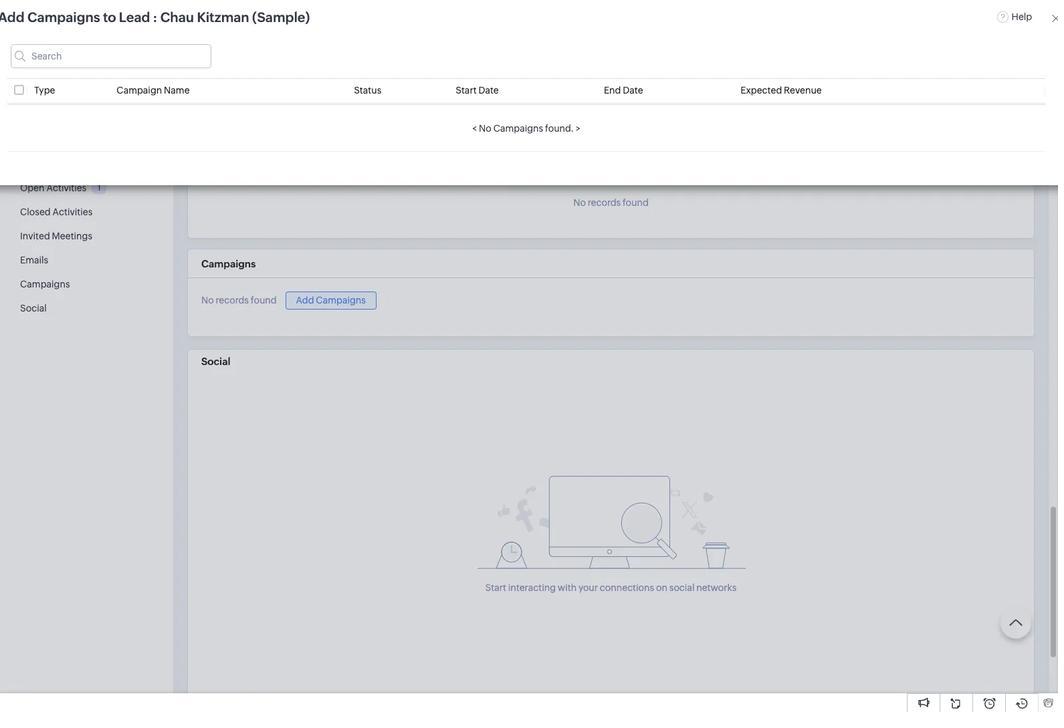 Task type: vqa. For each thing, say whether or not it's contained in the screenshot.
20 within the 'Webinar Nov 20 2023 07:48 PM - 08:48 PM'
no



Task type: locate. For each thing, give the bounding box(es) containing it.
date
[[479, 85, 499, 96], [623, 85, 643, 96]]

social
[[670, 583, 695, 593]]

name
[[164, 85, 190, 96]]

campaigns
[[27, 9, 100, 25], [494, 123, 543, 134], [201, 258, 256, 270], [20, 279, 70, 290], [316, 295, 366, 306]]

chau up campaign
[[115, 54, 148, 70]]

1 vertical spatial no
[[574, 197, 586, 208]]

no records found
[[574, 197, 649, 208], [201, 295, 277, 306]]

activities for closed activities
[[53, 207, 93, 217]]

start up the < on the left top of page
[[456, 85, 477, 96]]

< no campaigns found. >
[[472, 123, 581, 134]]

0 horizontal spatial no records found
[[201, 295, 277, 306]]

1 horizontal spatial social
[[201, 356, 230, 367]]

no
[[479, 123, 492, 134], [574, 197, 586, 208], [201, 295, 214, 306]]

activities
[[46, 183, 86, 193], [53, 207, 93, 217]]

lead
[[119, 9, 150, 25]]

social
[[20, 303, 47, 314], [201, 356, 230, 367]]

0 vertical spatial kitzman
[[197, 9, 249, 25]]

invited
[[20, 231, 50, 242]]

1 vertical spatial (sample)
[[206, 54, 264, 70]]

0 horizontal spatial found
[[251, 295, 277, 306]]

0 horizontal spatial records
[[216, 295, 249, 306]]

home
[[75, 11, 102, 22]]

0 vertical spatial activities
[[46, 183, 86, 193]]

your
[[579, 583, 598, 593]]

closed activities link
[[20, 207, 93, 217]]

overview
[[203, 107, 248, 118]]

date for start date
[[479, 85, 499, 96]]

1 horizontal spatial chau
[[160, 9, 194, 25]]

chau
[[160, 9, 194, 25], [115, 54, 148, 70]]

start for start date
[[456, 85, 477, 96]]

2 date from the left
[[623, 85, 643, 96]]

0 horizontal spatial start
[[456, 85, 477, 96]]

date right end
[[623, 85, 643, 96]]

1 horizontal spatial add
[[296, 295, 314, 306]]

add campaigns to lead  :  chau kitzman (sample)
[[0, 9, 310, 25]]

kitzman up mr. chau kitzman (sample) at the top left of the page
[[197, 9, 249, 25]]

1 vertical spatial found
[[251, 295, 277, 306]]

1 horizontal spatial start
[[485, 583, 506, 593]]

0 vertical spatial (sample)
[[252, 9, 310, 25]]

start left interacting on the bottom of the page
[[485, 583, 506, 593]]

expected revenue
[[741, 85, 822, 96]]

1 vertical spatial activities
[[53, 207, 93, 217]]

chau right ':'
[[160, 9, 194, 25]]

0 vertical spatial no
[[479, 123, 492, 134]]

social link
[[20, 303, 47, 314]]

kitzman
[[197, 9, 249, 25], [151, 54, 203, 70]]

(sample)
[[252, 9, 310, 25], [206, 54, 264, 70]]

start
[[456, 85, 477, 96], [485, 583, 506, 593]]

0 horizontal spatial social
[[20, 303, 47, 314]]

Search text field
[[11, 44, 211, 68]]

date up < no campaigns found. >
[[479, 85, 499, 96]]

1 vertical spatial start
[[485, 583, 506, 593]]

open activities
[[20, 183, 86, 193]]

0 horizontal spatial date
[[479, 85, 499, 96]]

closed activities
[[20, 207, 93, 217]]

activities for open activities
[[46, 183, 86, 193]]

campaigns inside 'link'
[[316, 295, 366, 306]]

1 vertical spatial add
[[296, 295, 314, 306]]

2 vertical spatial no
[[201, 295, 214, 306]]

add for add campaigns
[[296, 295, 314, 306]]

0 horizontal spatial chau
[[115, 54, 148, 70]]

0 vertical spatial social
[[20, 303, 47, 314]]

activities up closed activities
[[46, 183, 86, 193]]

records
[[588, 197, 621, 208], [216, 295, 249, 306]]

open
[[20, 183, 45, 193]]

help link
[[997, 11, 1033, 22]]

0 vertical spatial no records found
[[574, 197, 649, 208]]

add inside 'link'
[[296, 295, 314, 306]]

1 date from the left
[[479, 85, 499, 96]]

campaign name
[[117, 85, 190, 96]]

0 vertical spatial found
[[623, 197, 649, 208]]

open activities link
[[20, 183, 86, 193]]

1 horizontal spatial records
[[588, 197, 621, 208]]

status link
[[354, 85, 382, 96]]

0 vertical spatial start
[[456, 85, 477, 96]]

1 horizontal spatial date
[[623, 85, 643, 96]]

emails
[[20, 255, 48, 266]]

start interacting with your connections on social networks
[[485, 583, 737, 593]]

activities up meetings on the left of the page
[[53, 207, 93, 217]]

1 horizontal spatial no
[[479, 123, 492, 134]]

0 horizontal spatial add
[[0, 9, 24, 25]]

kitzman up name
[[151, 54, 203, 70]]

status
[[354, 85, 382, 96]]

networks
[[697, 583, 737, 593]]

1 vertical spatial chau
[[115, 54, 148, 70]]

0 vertical spatial chau
[[160, 9, 194, 25]]

closed
[[20, 207, 51, 217]]

found.
[[545, 123, 574, 134]]

found
[[623, 197, 649, 208], [251, 295, 277, 306]]

0 vertical spatial add
[[0, 9, 24, 25]]

leads link
[[113, 0, 160, 32]]

connections
[[600, 583, 654, 593]]

add
[[0, 9, 24, 25], [296, 295, 314, 306]]

1 horizontal spatial found
[[623, 197, 649, 208]]

0 horizontal spatial no
[[201, 295, 214, 306]]



Task type: describe. For each thing, give the bounding box(es) containing it.
timeline
[[276, 107, 316, 118]]

campaign name link
[[117, 85, 190, 96]]

mr. chau kitzman (sample)
[[90, 54, 264, 70]]

mr.
[[90, 54, 112, 70]]

type link
[[34, 85, 55, 96]]

2 horizontal spatial no
[[574, 197, 586, 208]]

contacts
[[170, 11, 210, 22]]

interacting
[[508, 583, 556, 593]]

start date
[[456, 85, 499, 96]]

timeline link
[[276, 107, 316, 118]]

revenue
[[784, 85, 822, 96]]

with
[[558, 583, 577, 593]]

1
[[97, 183, 101, 193]]

overview link
[[203, 107, 248, 118]]

add campaigns
[[296, 295, 366, 306]]

end date
[[604, 85, 643, 96]]

meetings
[[52, 231, 92, 242]]

add campaigns link
[[285, 292, 377, 310]]

emails link
[[20, 255, 48, 266]]

add for add campaigns to lead  :  chau kitzman (sample)
[[0, 9, 24, 25]]

1 vertical spatial social
[[201, 356, 230, 367]]

campaigns link
[[20, 279, 70, 290]]

1 vertical spatial kitzman
[[151, 54, 203, 70]]

end date link
[[604, 85, 643, 96]]

home link
[[65, 0, 113, 32]]

crm link
[[11, 9, 59, 23]]

accounts link
[[221, 0, 284, 32]]

>
[[576, 123, 581, 134]]

deals link
[[284, 0, 329, 32]]

campaign
[[117, 85, 162, 96]]

start date link
[[456, 85, 499, 96]]

invited meetings link
[[20, 231, 92, 242]]

0 vertical spatial records
[[588, 197, 621, 208]]

crm
[[32, 9, 59, 23]]

start for start interacting with your connections on social networks
[[485, 583, 506, 593]]

invited meetings
[[20, 231, 92, 242]]

:
[[153, 9, 157, 25]]

<
[[472, 123, 477, 134]]

leads
[[123, 11, 149, 22]]

1 vertical spatial records
[[216, 295, 249, 306]]

type
[[34, 85, 55, 96]]

expected
[[741, 85, 782, 96]]

date for end date
[[623, 85, 643, 96]]

on
[[656, 583, 668, 593]]

end
[[604, 85, 621, 96]]

help
[[1012, 11, 1033, 22]]

1 vertical spatial no records found
[[201, 295, 277, 306]]

expected revenue link
[[741, 85, 822, 96]]

1 horizontal spatial no records found
[[574, 197, 649, 208]]

to
[[103, 9, 116, 25]]

contacts link
[[160, 0, 221, 32]]

deals
[[295, 11, 318, 22]]

accounts
[[231, 11, 273, 22]]



